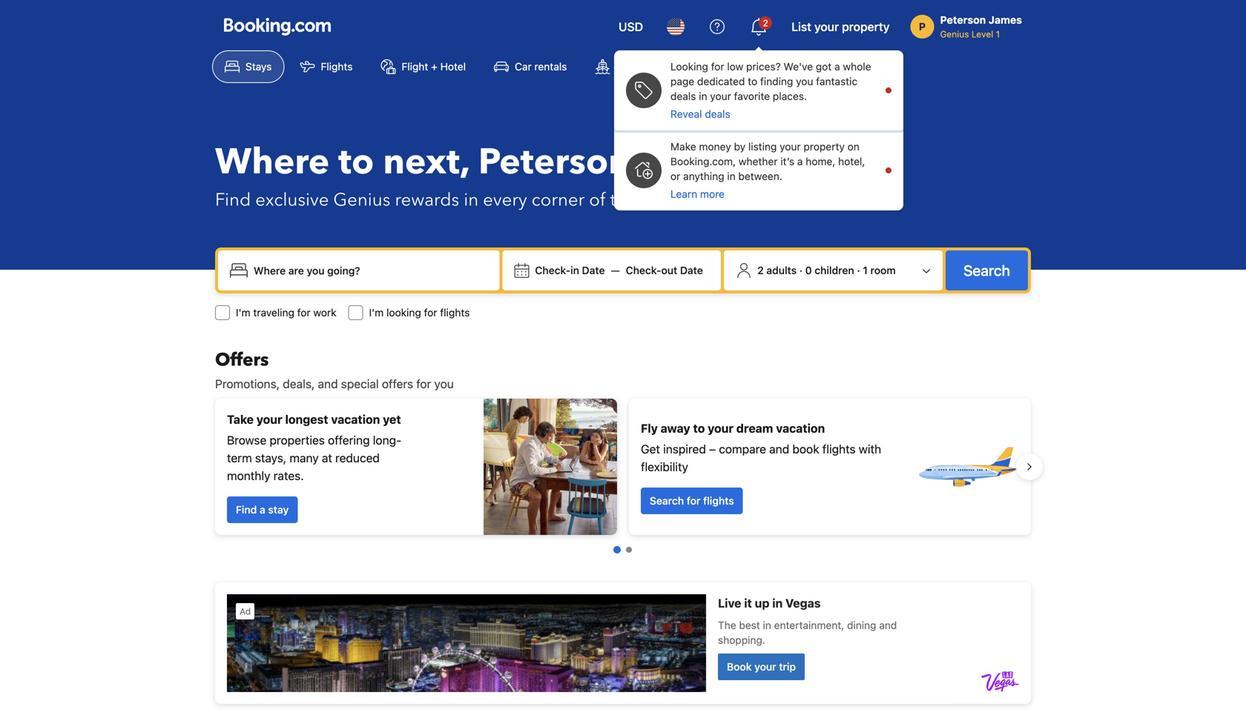 Task type: locate. For each thing, give the bounding box(es) containing it.
vacation up offering at the bottom left
[[331, 413, 380, 427]]

your right take
[[257, 413, 282, 427]]

1 inside button
[[863, 264, 868, 277]]

make money by listing your property on booking.com, whether it's a home, hotel, or anything in between. learn more
[[671, 141, 865, 200]]

take
[[227, 413, 254, 427]]

0 horizontal spatial genius
[[333, 188, 391, 213]]

0 horizontal spatial date
[[582, 264, 605, 277]]

0 horizontal spatial flights
[[440, 307, 470, 319]]

properties
[[270, 434, 325, 448]]

1 horizontal spatial vacation
[[776, 422, 825, 436]]

list your property link
[[783, 9, 899, 45]]

1 horizontal spatial genius
[[940, 29, 969, 39]]

on
[[848, 141, 860, 153]]

0 horizontal spatial you
[[434, 377, 454, 391]]

region
[[203, 393, 1043, 542]]

1 check- from the left
[[535, 264, 571, 277]]

fly
[[641, 422, 658, 436]]

flights left the with
[[823, 443, 856, 457]]

1 vertical spatial deals
[[705, 108, 731, 120]]

compare
[[719, 443, 766, 457]]

0 vertical spatial to
[[748, 75, 758, 88]]

stays link
[[212, 50, 284, 83]]

in right anything
[[727, 170, 736, 183]]

0 vertical spatial genius
[[940, 29, 969, 39]]

1 vertical spatial a
[[797, 155, 803, 168]]

in
[[699, 90, 707, 102], [727, 170, 736, 183], [464, 188, 479, 213], [571, 264, 579, 277]]

· left the 0
[[800, 264, 803, 277]]

in left every
[[464, 188, 479, 213]]

0 vertical spatial a
[[835, 60, 840, 73]]

0 horizontal spatial check-
[[535, 264, 571, 277]]

search for search for flights
[[650, 495, 684, 507]]

rentals
[[535, 60, 567, 73]]

exclusive
[[255, 188, 329, 213]]

date right out
[[680, 264, 703, 277]]

2 vertical spatial flights
[[703, 495, 734, 507]]

2 vertical spatial a
[[260, 504, 265, 516]]

search
[[964, 262, 1010, 279], [650, 495, 684, 507]]

2 inside button
[[758, 264, 764, 277]]

rates.
[[274, 469, 304, 483]]

you down the we've
[[796, 75, 813, 88]]

1 horizontal spatial search
[[964, 262, 1010, 279]]

0 horizontal spatial and
[[318, 377, 338, 391]]

a left stay
[[260, 504, 265, 516]]

your up it's
[[780, 141, 801, 153]]

check-
[[535, 264, 571, 277], [626, 264, 661, 277]]

date
[[582, 264, 605, 277], [680, 264, 703, 277]]

for right offers
[[416, 377, 431, 391]]

property inside make money by listing your property on booking.com, whether it's a home, hotel, or anything in between. learn more
[[804, 141, 845, 153]]

a right got
[[835, 60, 840, 73]]

0 horizontal spatial search
[[650, 495, 684, 507]]

you right offers
[[434, 377, 454, 391]]

deals down page
[[671, 90, 696, 102]]

your inside take your longest vacation yet browse properties offering long- term stays, many at reduced monthly rates.
[[257, 413, 282, 427]]

0 horizontal spatial to
[[338, 138, 374, 187]]

1 vertical spatial you
[[434, 377, 454, 391]]

1 vertical spatial find
[[236, 504, 257, 516]]

property up whole
[[842, 20, 890, 34]]

check-in date button
[[529, 257, 611, 284]]

peterson james genius level 1
[[940, 14, 1022, 39]]

looking
[[671, 60, 708, 73]]

·
[[800, 264, 803, 277], [857, 264, 860, 277]]

0 vertical spatial and
[[318, 377, 338, 391]]

1 vertical spatial genius
[[333, 188, 391, 213]]

0 vertical spatial find
[[215, 188, 251, 213]]

and left book
[[769, 443, 790, 457]]

1 left room
[[863, 264, 868, 277]]

a inside make money by listing your property on booking.com, whether it's a home, hotel, or anything in between. learn more
[[797, 155, 803, 168]]

deals,
[[283, 377, 315, 391]]

hotel,
[[838, 155, 865, 168]]

home,
[[806, 155, 836, 168]]

0 horizontal spatial 1
[[863, 264, 868, 277]]

1 horizontal spatial and
[[769, 443, 790, 457]]

monthly
[[227, 469, 270, 483]]

1 inside peterson james genius level 1
[[996, 29, 1000, 39]]

to left "next,"
[[338, 138, 374, 187]]

you inside the looking for low prices? we've got a whole page dedicated to finding you fantastic deals in your favorite places. reveal deals
[[796, 75, 813, 88]]

your up –
[[708, 422, 734, 436]]

in inside the looking for low prices? we've got a whole page dedicated to finding you fantastic deals in your favorite places. reveal deals
[[699, 90, 707, 102]]

check- left —
[[535, 264, 571, 277]]

property inside list your property link
[[842, 20, 890, 34]]

a
[[835, 60, 840, 73], [797, 155, 803, 168], [260, 504, 265, 516]]

1 horizontal spatial flights
[[703, 495, 734, 507]]

deals right reveal
[[705, 108, 731, 120]]

for up dedicated
[[711, 60, 724, 73]]

make
[[671, 141, 696, 153]]

whether
[[739, 155, 778, 168]]

offers promotions, deals, and special offers for you
[[215, 348, 454, 391]]

reduced
[[335, 451, 380, 466]]

adults
[[767, 264, 797, 277]]

stays
[[246, 60, 272, 73]]

2
[[763, 18, 768, 28], [758, 264, 764, 277]]

–
[[709, 443, 716, 457]]

0 vertical spatial flights
[[440, 307, 470, 319]]

0 vertical spatial property
[[842, 20, 890, 34]]

2 · from the left
[[857, 264, 860, 277]]

genius left 'rewards'
[[333, 188, 391, 213]]

0 horizontal spatial ·
[[800, 264, 803, 277]]

0 vertical spatial deals
[[671, 90, 696, 102]]

in inside where to next, peterson? find exclusive genius rewards in every corner of the world!
[[464, 188, 479, 213]]

vacation up book
[[776, 422, 825, 436]]

world!
[[641, 188, 693, 213]]

in down dedicated
[[699, 90, 707, 102]]

2 horizontal spatial to
[[748, 75, 758, 88]]

your inside the looking for low prices? we've got a whole page dedicated to finding you fantastic deals in your favorite places. reveal deals
[[710, 90, 731, 102]]

—
[[611, 264, 620, 277]]

2 horizontal spatial a
[[835, 60, 840, 73]]

0 vertical spatial you
[[796, 75, 813, 88]]

2 left 'adults'
[[758, 264, 764, 277]]

0
[[805, 264, 812, 277]]

where to next, peterson? find exclusive genius rewards in every corner of the world!
[[215, 138, 693, 213]]

with
[[859, 443, 881, 457]]

check- right —
[[626, 264, 661, 277]]

1 horizontal spatial to
[[693, 422, 705, 436]]

date left —
[[582, 264, 605, 277]]

flight
[[402, 60, 428, 73]]

for inside region
[[687, 495, 701, 507]]

0 vertical spatial 1
[[996, 29, 1000, 39]]

advertisement region
[[215, 583, 1031, 705]]

2 for 2
[[763, 18, 768, 28]]

2 vertical spatial to
[[693, 422, 705, 436]]

a right it's
[[797, 155, 803, 168]]

0 vertical spatial search
[[964, 262, 1010, 279]]

1 horizontal spatial a
[[797, 155, 803, 168]]

1 right level on the top of page
[[996, 29, 1000, 39]]

0 horizontal spatial vacation
[[331, 413, 380, 427]]

2 left list
[[763, 18, 768, 28]]

vacation inside 'fly away to your dream vacation get inspired – compare and book flights with flexibility'
[[776, 422, 825, 436]]

to up favorite
[[748, 75, 758, 88]]

your down dedicated
[[710, 90, 731, 102]]

find down where
[[215, 188, 251, 213]]

flights
[[440, 307, 470, 319], [823, 443, 856, 457], [703, 495, 734, 507]]

1 vertical spatial and
[[769, 443, 790, 457]]

flight + hotel link
[[368, 50, 479, 83]]

· right children
[[857, 264, 860, 277]]

1 vertical spatial flights
[[823, 443, 856, 457]]

flights right the looking
[[440, 307, 470, 319]]

search inside button
[[964, 262, 1010, 279]]

find a stay
[[236, 504, 289, 516]]

progress bar
[[614, 547, 632, 554]]

fantastic
[[816, 75, 858, 88]]

car rentals link
[[482, 50, 580, 83]]

and right deals,
[[318, 377, 338, 391]]

1 horizontal spatial 1
[[996, 29, 1000, 39]]

1 vertical spatial 1
[[863, 264, 868, 277]]

favorite
[[734, 90, 770, 102]]

property up home,
[[804, 141, 845, 153]]

1 vertical spatial to
[[338, 138, 374, 187]]

progress bar inside "offers" main content
[[614, 547, 632, 554]]

looking
[[387, 307, 421, 319]]

find left stay
[[236, 504, 257, 516]]

genius down peterson
[[940, 29, 969, 39]]

find a stay link
[[227, 497, 298, 524]]

1 vertical spatial search
[[650, 495, 684, 507]]

car rentals
[[515, 60, 567, 73]]

1 horizontal spatial you
[[796, 75, 813, 88]]

flights down –
[[703, 495, 734, 507]]

your inside make money by listing your property on booking.com, whether it's a home, hotel, or anything in between. learn more
[[780, 141, 801, 153]]

2 horizontal spatial flights
[[823, 443, 856, 457]]

learn
[[671, 188, 698, 200]]

your
[[815, 20, 839, 34], [710, 90, 731, 102], [780, 141, 801, 153], [257, 413, 282, 427], [708, 422, 734, 436]]

booking.com image
[[224, 18, 331, 36]]

to right away at the bottom right
[[693, 422, 705, 436]]

1 horizontal spatial date
[[680, 264, 703, 277]]

0 vertical spatial 2
[[763, 18, 768, 28]]

1 horizontal spatial ·
[[857, 264, 860, 277]]

usd
[[619, 20, 643, 34]]

list your property
[[792, 20, 890, 34]]

cruises
[[616, 60, 652, 73]]

book
[[793, 443, 819, 457]]

1 vertical spatial 2
[[758, 264, 764, 277]]

1 horizontal spatial deals
[[705, 108, 731, 120]]

flights inside search for flights link
[[703, 495, 734, 507]]

get
[[641, 443, 660, 457]]

airport taxis link
[[769, 50, 874, 83]]

reveal
[[671, 108, 702, 120]]

1 horizontal spatial check-
[[626, 264, 661, 277]]

search inside "offers" main content
[[650, 495, 684, 507]]

take your longest vacation yet image
[[484, 399, 617, 536]]

1 vertical spatial property
[[804, 141, 845, 153]]

inspired
[[663, 443, 706, 457]]

2 date from the left
[[680, 264, 703, 277]]

search for search
[[964, 262, 1010, 279]]

2 inside dropdown button
[[763, 18, 768, 28]]

0 horizontal spatial deals
[[671, 90, 696, 102]]

search for flights
[[650, 495, 734, 507]]

for down flexibility
[[687, 495, 701, 507]]

genius inside where to next, peterson? find exclusive genius rewards in every corner of the world!
[[333, 188, 391, 213]]

0 horizontal spatial a
[[260, 504, 265, 516]]

hotel
[[440, 60, 466, 73]]

of
[[589, 188, 606, 213]]



Task type: describe. For each thing, give the bounding box(es) containing it.
find inside where to next, peterson? find exclusive genius rewards in every corner of the world!
[[215, 188, 251, 213]]

longest
[[285, 413, 328, 427]]

flights
[[321, 60, 353, 73]]

many
[[290, 451, 319, 466]]

offering
[[328, 434, 370, 448]]

level
[[972, 29, 994, 39]]

or
[[671, 170, 681, 183]]

to inside 'fly away to your dream vacation get inspired – compare and book flights with flexibility'
[[693, 422, 705, 436]]

i'm
[[369, 307, 384, 319]]

to inside where to next, peterson? find exclusive genius rewards in every corner of the world!
[[338, 138, 374, 187]]

2 adults · 0 children · 1 room button
[[730, 257, 937, 285]]

flights link
[[287, 50, 365, 83]]

i'm looking for flights
[[369, 307, 470, 319]]

page
[[671, 75, 695, 88]]

in left —
[[571, 264, 579, 277]]

find inside find a stay link
[[236, 504, 257, 516]]

2 adults · 0 children · 1 room
[[758, 264, 896, 277]]

peterson?
[[478, 138, 650, 187]]

between.
[[739, 170, 783, 183]]

where
[[215, 138, 330, 187]]

you inside offers promotions, deals, and special offers for you
[[434, 377, 454, 391]]

fly away to your dream vacation image
[[915, 415, 1019, 519]]

flights inside 'fly away to your dream vacation get inspired – compare and book flights with flexibility'
[[823, 443, 856, 457]]

next,
[[383, 138, 469, 187]]

your account menu peterson james genius level 1 element
[[911, 7, 1028, 41]]

cruises link
[[583, 50, 665, 83]]

by
[[734, 141, 746, 153]]

2 button
[[741, 9, 777, 45]]

browse
[[227, 434, 267, 448]]

promotions,
[[215, 377, 280, 391]]

room
[[871, 264, 896, 277]]

a inside the looking for low prices? we've got a whole page dedicated to finding you fantastic deals in your favorite places. reveal deals
[[835, 60, 840, 73]]

and inside 'fly away to your dream vacation get inspired – compare and book flights with flexibility'
[[769, 443, 790, 457]]

low
[[727, 60, 744, 73]]

car
[[515, 60, 532, 73]]

corner
[[532, 188, 585, 213]]

your inside 'fly away to your dream vacation get inspired – compare and book flights with flexibility'
[[708, 422, 734, 436]]

offers
[[382, 377, 413, 391]]

we've
[[784, 60, 813, 73]]

list
[[792, 20, 812, 34]]

more
[[700, 188, 725, 200]]

yet
[[383, 413, 401, 427]]

your right list
[[815, 20, 839, 34]]

long-
[[373, 434, 402, 448]]

fly away to your dream vacation get inspired – compare and book flights with flexibility
[[641, 422, 881, 474]]

search for flights link
[[641, 488, 743, 515]]

2 check- from the left
[[626, 264, 661, 277]]

it's
[[781, 155, 795, 168]]

usd button
[[610, 9, 652, 45]]

for inside offers promotions, deals, and special offers for you
[[416, 377, 431, 391]]

flight + hotel
[[402, 60, 466, 73]]

the
[[610, 188, 636, 213]]

stay
[[268, 504, 289, 516]]

money
[[699, 141, 731, 153]]

attractions
[[701, 60, 754, 73]]

check-in date — check-out date
[[535, 264, 703, 277]]

traveling
[[253, 307, 294, 319]]

stays,
[[255, 451, 287, 466]]

in inside make money by listing your property on booking.com, whether it's a home, hotel, or anything in between. learn more
[[727, 170, 736, 183]]

a inside "offers" main content
[[260, 504, 265, 516]]

1 date from the left
[[582, 264, 605, 277]]

+
[[431, 60, 438, 73]]

special
[[341, 377, 379, 391]]

i'm traveling for work
[[236, 307, 337, 319]]

every
[[483, 188, 527, 213]]

check-out date button
[[620, 257, 709, 284]]

vacation inside take your longest vacation yet browse properties offering long- term stays, many at reduced monthly rates.
[[331, 413, 380, 427]]

at
[[322, 451, 332, 466]]

for inside the looking for low prices? we've got a whole page dedicated to finding you fantastic deals in your favorite places. reveal deals
[[711, 60, 724, 73]]

2 for 2 adults · 0 children · 1 room
[[758, 264, 764, 277]]

for right the looking
[[424, 307, 437, 319]]

out
[[661, 264, 678, 277]]

genius inside peterson james genius level 1
[[940, 29, 969, 39]]

dedicated
[[697, 75, 745, 88]]

places.
[[773, 90, 807, 102]]

to inside the looking for low prices? we've got a whole page dedicated to finding you fantastic deals in your favorite places. reveal deals
[[748, 75, 758, 88]]

and inside offers promotions, deals, and special offers for you
[[318, 377, 338, 391]]

anything
[[683, 170, 725, 183]]

got
[[816, 60, 832, 73]]

work
[[313, 307, 337, 319]]

Where are you going? field
[[248, 257, 494, 284]]

1 · from the left
[[800, 264, 803, 277]]

away
[[661, 422, 690, 436]]

finding
[[760, 75, 793, 88]]

james
[[989, 14, 1022, 26]]

listing
[[749, 141, 777, 153]]

offers main content
[[203, 348, 1043, 716]]

take your longest vacation yet browse properties offering long- term stays, many at reduced monthly rates.
[[227, 413, 402, 483]]

rewards
[[395, 188, 459, 213]]

attractions link
[[668, 50, 766, 83]]

region containing take your longest vacation yet
[[203, 393, 1043, 542]]

looking for low prices? we've got a whole page dedicated to finding you fantastic deals in your favorite places. reveal deals
[[671, 60, 871, 120]]

airport taxis
[[803, 60, 861, 73]]

whole
[[843, 60, 871, 73]]

i'm
[[236, 307, 250, 319]]

search button
[[946, 251, 1028, 291]]

for left work
[[297, 307, 311, 319]]

peterson
[[940, 14, 986, 26]]

children
[[815, 264, 854, 277]]

flexibility
[[641, 460, 688, 474]]

airport
[[803, 60, 836, 73]]



Task type: vqa. For each thing, say whether or not it's contained in the screenshot.
monthly at the left of the page
yes



